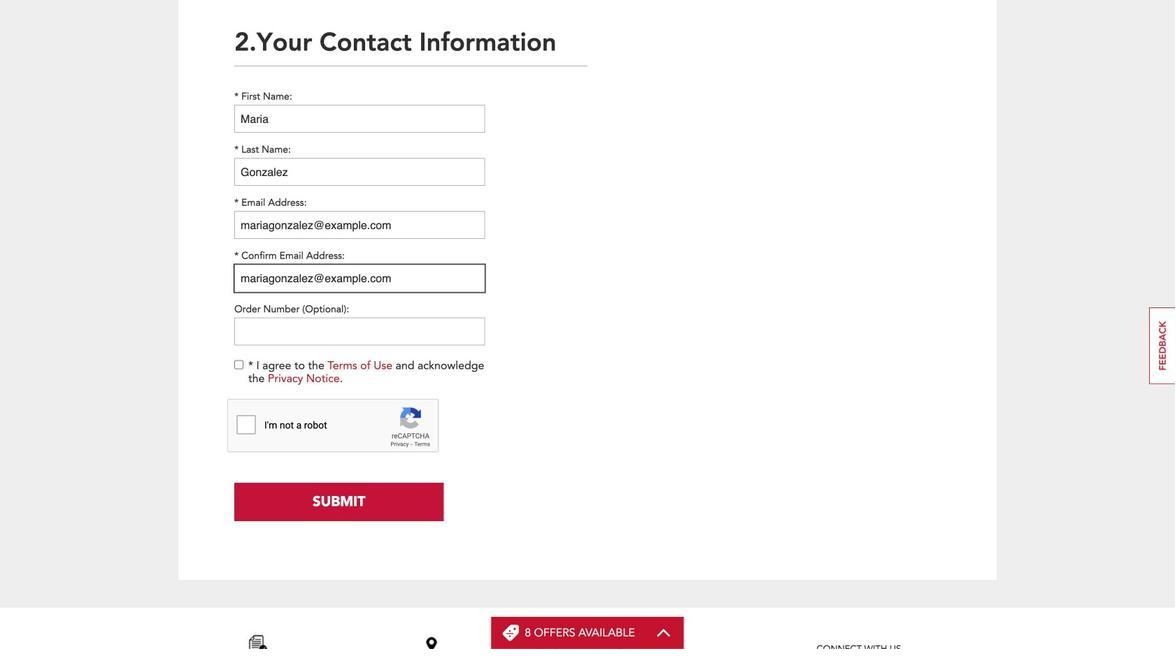 Task type: vqa. For each thing, say whether or not it's contained in the screenshot.
Site Feedback image
yes



Task type: describe. For each thing, give the bounding box(es) containing it.
find a retailer image
[[418, 631, 446, 650]]

site feedback image
[[1149, 308, 1175, 385]]

Confirm Email Address email field
[[234, 265, 485, 293]]



Task type: locate. For each thing, give the bounding box(es) containing it.
Order Number (Optional) text field
[[234, 318, 485, 346]]

Last Name text field
[[234, 158, 485, 186]]

Email Address email field
[[234, 211, 485, 239]]

None checkbox
[[234, 361, 243, 370]]

product registration image
[[244, 631, 272, 650]]

First Name text field
[[234, 105, 485, 133]]



